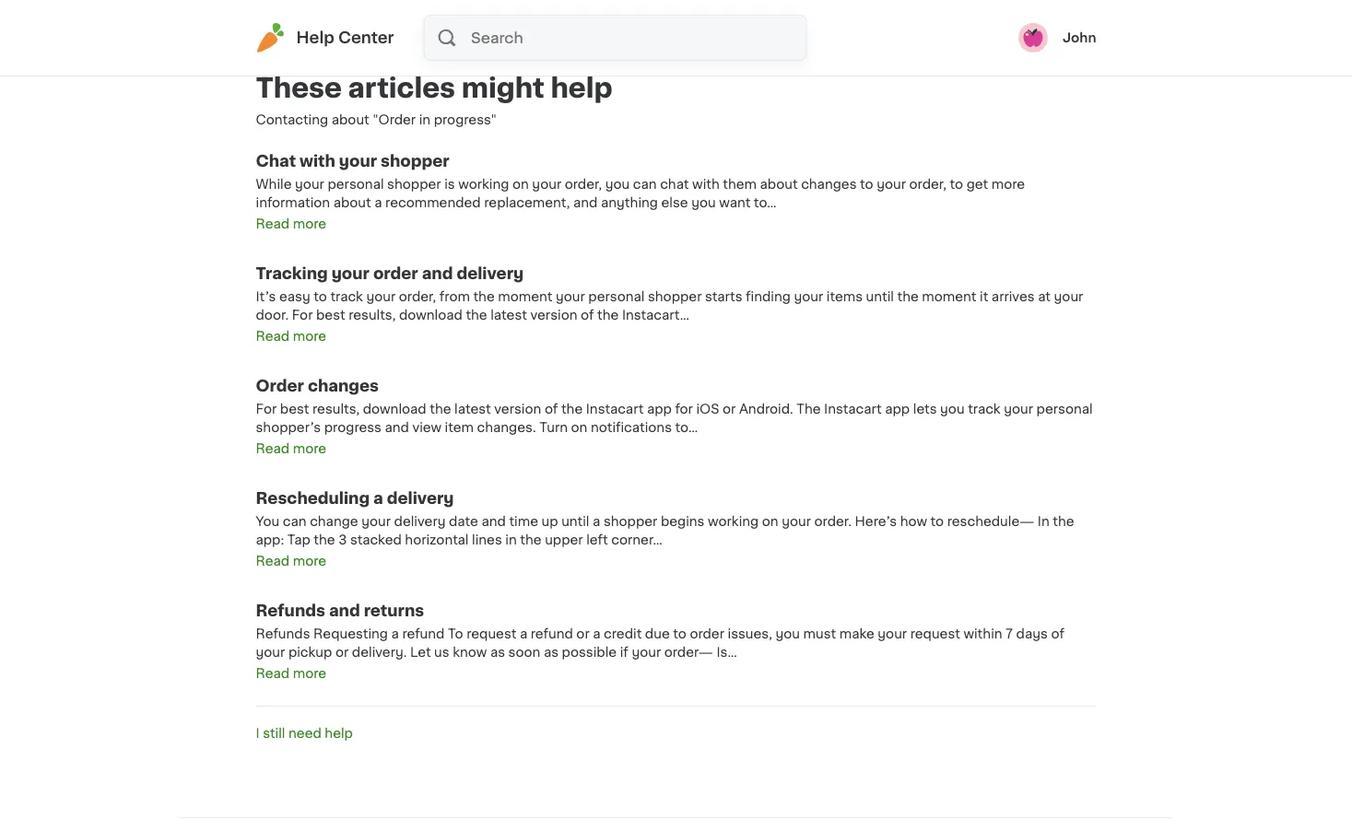 Task type: locate. For each thing, give the bounding box(es) containing it.
moment right from
[[498, 291, 553, 303]]

results, inside 'tracking your order and delivery it's easy to track your order, from the moment your personal shopper starts finding your items until the moment it arrives at your door. for best results, download the latest version of the instacart… read more'
[[349, 309, 396, 322]]

2 vertical spatial of
[[1052, 628, 1065, 641]]

know
[[453, 647, 487, 659]]

or inside order changes for best results, download the latest version of the instacart app for ios or android. the instacart app lets you track your personal shopper's progress and view item changes. turn on notifications to… read more
[[723, 403, 736, 416]]

of inside 'tracking your order and delivery it's easy to track your order, from the moment your personal shopper starts finding your items until the moment it arrives at your door. for best results, download the latest version of the instacart… read more'
[[581, 309, 594, 322]]

you
[[606, 178, 630, 191], [692, 196, 716, 209], [941, 403, 965, 416], [776, 628, 801, 641]]

of up turn
[[545, 403, 558, 416]]

more inside the refunds and returns refunds requesting a refund to request a refund or a credit due to order issues, you must make your request within 7 days of your pickup or delivery. let us know as soon as possible if your order— is… read more
[[293, 667, 327, 680]]

0 vertical spatial delivery
[[457, 266, 524, 282]]

1 vertical spatial help
[[325, 727, 353, 740]]

possible
[[562, 647, 617, 659]]

0 vertical spatial version
[[531, 309, 578, 322]]

in right "order
[[419, 113, 431, 126]]

best up shopper's
[[280, 403, 309, 416]]

1 vertical spatial track
[[969, 403, 1001, 416]]

the right items
[[898, 291, 919, 303]]

0 vertical spatial can
[[633, 178, 657, 191]]

instacart
[[586, 403, 644, 416], [825, 403, 882, 416]]

2 read from the top
[[256, 330, 290, 343]]

for down order
[[256, 403, 277, 416]]

0 horizontal spatial refund
[[403, 628, 445, 641]]

refund
[[403, 628, 445, 641], [531, 628, 573, 641]]

order, down tracking your order and delivery link
[[399, 291, 436, 303]]

on left order.
[[763, 516, 779, 528]]

2 horizontal spatial or
[[723, 403, 736, 416]]

2 horizontal spatial personal
[[1037, 403, 1093, 416]]

2 read more link from the top
[[256, 326, 327, 346]]

the right from
[[474, 291, 495, 303]]

until inside the rescheduling a delivery you can change your delivery date and time up until a shopper begins working on your order. here's how to reschedule— in the app: tap the 3 stacked horizontal lines in the upper left corner… read more
[[562, 516, 590, 528]]

best inside 'tracking your order and delivery it's easy to track your order, from the moment your personal shopper starts finding your items until the moment it arrives at your door. for best results, download the latest version of the instacart… read more'
[[316, 309, 345, 322]]

you left must
[[776, 628, 801, 641]]

refund up soon on the bottom left of page
[[531, 628, 573, 641]]

more down shopper's
[[293, 442, 327, 455]]

2 vertical spatial delivery
[[394, 516, 446, 528]]

5 read from the top
[[256, 667, 290, 680]]

0 horizontal spatial changes
[[308, 379, 379, 394]]

as left soon on the bottom left of page
[[491, 647, 505, 659]]

how
[[901, 516, 928, 528]]

or down the requesting
[[336, 647, 349, 659]]

read down shopper's
[[256, 442, 290, 455]]

0 horizontal spatial with
[[300, 154, 336, 169]]

0 vertical spatial about
[[332, 113, 370, 126]]

and up the requesting
[[329, 604, 360, 619]]

easy
[[279, 291, 311, 303]]

or right ios
[[723, 403, 736, 416]]

the down time in the bottom of the page
[[520, 534, 542, 547]]

0 horizontal spatial can
[[283, 516, 307, 528]]

download
[[399, 309, 463, 322], [363, 403, 427, 416]]

delivery.
[[352, 647, 407, 659]]

0 horizontal spatial working
[[459, 178, 509, 191]]

changes inside order changes for best results, download the latest version of the instacart app for ios or android. the instacart app lets you track your personal shopper's progress and view item changes. turn on notifications to… read more
[[308, 379, 379, 394]]

for
[[676, 403, 693, 416]]

and inside the refunds and returns refunds requesting a refund to request a refund or a credit due to order issues, you must make your request within 7 days of your pickup or delivery. let us know as soon as possible if your order— is… read more
[[329, 604, 360, 619]]

app left 'for'
[[647, 403, 672, 416]]

read down app:
[[256, 555, 290, 568]]

0 vertical spatial best
[[316, 309, 345, 322]]

or up possible
[[577, 628, 590, 641]]

a up the stacked
[[374, 491, 383, 507]]

1 vertical spatial latest
[[455, 403, 491, 416]]

results, up progress on the bottom left of page
[[313, 403, 360, 416]]

until up upper
[[562, 516, 590, 528]]

1 vertical spatial best
[[280, 403, 309, 416]]

working
[[459, 178, 509, 191], [708, 516, 759, 528]]

order changes link
[[256, 379, 379, 394]]

your inside order changes for best results, download the latest version of the instacart app for ios or android. the instacart app lets you track your personal shopper's progress and view item changes. turn on notifications to… read more
[[1005, 403, 1034, 416]]

shopper inside the rescheduling a delivery you can change your delivery date and time up until a shopper begins working on your order. here's how to reschedule— in the app: tap the 3 stacked horizontal lines in the upper left corner… read more
[[604, 516, 658, 528]]

1 vertical spatial personal
[[589, 291, 645, 303]]

shopper up instacart…
[[648, 291, 702, 303]]

read down the information
[[256, 217, 290, 230]]

1 horizontal spatial help
[[551, 75, 613, 101]]

4 read more link from the top
[[256, 552, 327, 571]]

1 horizontal spatial to…
[[754, 196, 777, 209]]

on
[[513, 178, 529, 191], [571, 421, 588, 434], [763, 516, 779, 528]]

finding
[[746, 291, 791, 303]]

to inside 'tracking your order and delivery it's easy to track your order, from the moment your personal shopper starts finding your items until the moment it arrives at your door. for best results, download the latest version of the instacart… read more'
[[314, 291, 327, 303]]

changes right them
[[802, 178, 857, 191]]

1 vertical spatial version
[[495, 403, 542, 416]]

a up soon on the bottom left of page
[[520, 628, 528, 641]]

1 horizontal spatial can
[[633, 178, 657, 191]]

1 horizontal spatial changes
[[802, 178, 857, 191]]

0 horizontal spatial order
[[373, 266, 418, 282]]

download inside 'tracking your order and delivery it's easy to track your order, from the moment your personal shopper starts finding your items until the moment it arrives at your door. for best results, download the latest version of the instacart… read more'
[[399, 309, 463, 322]]

1 horizontal spatial instacart
[[825, 403, 882, 416]]

1 as from the left
[[491, 647, 505, 659]]

anything
[[601, 196, 658, 209]]

you right lets
[[941, 403, 965, 416]]

the left instacart…
[[598, 309, 619, 322]]

can up "tap"
[[283, 516, 307, 528]]

1 vertical spatial with
[[693, 178, 720, 191]]

arrives
[[992, 291, 1035, 303]]

2 as from the left
[[544, 647, 559, 659]]

1 vertical spatial until
[[562, 516, 590, 528]]

3 read from the top
[[256, 442, 290, 455]]

1 horizontal spatial with
[[693, 178, 720, 191]]

0 horizontal spatial request
[[467, 628, 517, 641]]

read
[[256, 217, 290, 230], [256, 330, 290, 343], [256, 442, 290, 455], [256, 555, 290, 568], [256, 667, 290, 680]]

read down pickup
[[256, 667, 290, 680]]

read more link for order
[[256, 439, 327, 458]]

instacart image
[[256, 23, 285, 53]]

i still need help link
[[256, 727, 353, 740]]

4 read from the top
[[256, 555, 290, 568]]

instacart up notifications
[[586, 403, 644, 416]]

date
[[449, 516, 479, 528]]

the
[[797, 403, 821, 416]]

tap
[[288, 534, 311, 547]]

track
[[331, 291, 363, 303], [969, 403, 1001, 416]]

order, up anything on the top left
[[565, 178, 602, 191]]

2 horizontal spatial on
[[763, 516, 779, 528]]

shopper up is
[[381, 154, 450, 169]]

more down easy
[[293, 330, 327, 343]]

2 vertical spatial personal
[[1037, 403, 1093, 416]]

changes
[[802, 178, 857, 191], [308, 379, 379, 394]]

0 horizontal spatial until
[[562, 516, 590, 528]]

replacement,
[[484, 196, 570, 209]]

requesting
[[314, 628, 388, 641]]

0 horizontal spatial moment
[[498, 291, 553, 303]]

for
[[292, 309, 313, 322], [256, 403, 277, 416]]

working right begins
[[708, 516, 759, 528]]

shopper
[[381, 154, 450, 169], [387, 178, 441, 191], [648, 291, 702, 303], [604, 516, 658, 528]]

1 vertical spatial can
[[283, 516, 307, 528]]

0 horizontal spatial for
[[256, 403, 277, 416]]

your
[[339, 154, 377, 169], [295, 178, 325, 191], [532, 178, 562, 191], [877, 178, 907, 191], [332, 266, 370, 282], [367, 291, 396, 303], [556, 291, 585, 303], [794, 291, 824, 303], [1055, 291, 1084, 303], [1005, 403, 1034, 416], [362, 516, 391, 528], [782, 516, 812, 528], [878, 628, 908, 641], [256, 647, 285, 659], [632, 647, 661, 659]]

of right the days
[[1052, 628, 1065, 641]]

order up order—
[[690, 628, 725, 641]]

best
[[316, 309, 345, 322], [280, 403, 309, 416]]

starts
[[706, 291, 743, 303]]

of inside the refunds and returns refunds requesting a refund to request a refund or a credit due to order issues, you must make your request within 7 days of your pickup or delivery. let us know as soon as possible if your order— is… read more
[[1052, 628, 1065, 641]]

1 horizontal spatial until
[[867, 291, 895, 303]]

0 vertical spatial download
[[399, 309, 463, 322]]

0 vertical spatial or
[[723, 403, 736, 416]]

to…
[[754, 196, 777, 209], [676, 421, 698, 434]]

order,
[[565, 178, 602, 191], [910, 178, 947, 191], [399, 291, 436, 303]]

the
[[474, 291, 495, 303], [898, 291, 919, 303], [466, 309, 488, 322], [598, 309, 619, 322], [430, 403, 451, 416], [562, 403, 583, 416], [1054, 516, 1075, 528], [314, 534, 335, 547], [520, 534, 542, 547]]

1 read from the top
[[256, 217, 290, 230]]

1 vertical spatial of
[[545, 403, 558, 416]]

order
[[256, 379, 304, 394]]

can up anything on the top left
[[633, 178, 657, 191]]

track right lets
[[969, 403, 1001, 416]]

5 read more link from the top
[[256, 664, 327, 683]]

on up replacement,
[[513, 178, 529, 191]]

you inside order changes for best results, download the latest version of the instacart app for ios or android. the instacart app lets you track your personal shopper's progress and view item changes. turn on notifications to… read more
[[941, 403, 965, 416]]

2 vertical spatial about
[[334, 196, 371, 209]]

request up "know"
[[467, 628, 517, 641]]

to… inside chat with your shopper while your personal shopper is working on your order, you can chat with them about changes to your order, to get more information about a recommended replacement, and anything else you want to… read more
[[754, 196, 777, 209]]

1 horizontal spatial order
[[690, 628, 725, 641]]

to inside the refunds and returns refunds requesting a refund to request a refund or a credit due to order issues, you must make your request within 7 days of your pickup or delivery. let us know as soon as possible if your order— is… read more
[[674, 628, 687, 641]]

read more link down shopper's
[[256, 439, 327, 458]]

shopper up corner…
[[604, 516, 658, 528]]

for inside order changes for best results, download the latest version of the instacart app for ios or android. the instacart app lets you track your personal shopper's progress and view item changes. turn on notifications to… read more
[[256, 403, 277, 416]]

can
[[633, 178, 657, 191], [283, 516, 307, 528]]

0 vertical spatial in
[[419, 113, 431, 126]]

1 horizontal spatial of
[[581, 309, 594, 322]]

0 vertical spatial order
[[373, 266, 418, 282]]

center
[[338, 30, 394, 46]]

refund up let
[[403, 628, 445, 641]]

view
[[413, 421, 442, 434]]

the up turn
[[562, 403, 583, 416]]

in
[[419, 113, 431, 126], [506, 534, 517, 547]]

0 horizontal spatial app
[[647, 403, 672, 416]]

1 read more link from the top
[[256, 214, 327, 233]]

0 horizontal spatial on
[[513, 178, 529, 191]]

app
[[647, 403, 672, 416], [886, 403, 910, 416]]

version inside order changes for best results, download the latest version of the instacart app for ios or android. the instacart app lets you track your personal shopper's progress and view item changes. turn on notifications to… read more
[[495, 403, 542, 416]]

moment left the it
[[923, 291, 977, 303]]

0 horizontal spatial to…
[[676, 421, 698, 434]]

order down recommended
[[373, 266, 418, 282]]

and left the view
[[385, 421, 409, 434]]

order, left get on the right top of the page
[[910, 178, 947, 191]]

Search search field
[[470, 16, 807, 60]]

tracking
[[256, 266, 328, 282]]

results, down tracking your order and delivery link
[[349, 309, 396, 322]]

for inside 'tracking your order and delivery it's easy to track your order, from the moment your personal shopper starts finding your items until the moment it arrives at your door. for best results, download the latest version of the instacart… read more'
[[292, 309, 313, 322]]

more inside the rescheduling a delivery you can change your delivery date and time up until a shopper begins working on your order. here's how to reschedule— in the app: tap the 3 stacked horizontal lines in the upper left corner… read more
[[293, 555, 327, 568]]

1 horizontal spatial app
[[886, 403, 910, 416]]

with right chat at top left
[[300, 154, 336, 169]]

in inside the rescheduling a delivery you can change your delivery date and time up until a shopper begins working on your order. here's how to reschedule— in the app: tap the 3 stacked horizontal lines in the upper left corner… read more
[[506, 534, 517, 547]]

"order
[[373, 113, 416, 126]]

user avatar image
[[1019, 23, 1049, 53]]

1 vertical spatial order
[[690, 628, 725, 641]]

read inside order changes for best results, download the latest version of the instacart app for ios or android. the instacart app lets you track your personal shopper's progress and view item changes. turn on notifications to… read more
[[256, 442, 290, 455]]

1 vertical spatial in
[[506, 534, 517, 547]]

make
[[840, 628, 875, 641]]

0 vertical spatial of
[[581, 309, 594, 322]]

about right them
[[760, 178, 798, 191]]

1 moment from the left
[[498, 291, 553, 303]]

2 moment from the left
[[923, 291, 977, 303]]

0 horizontal spatial best
[[280, 403, 309, 416]]

read more link down the "door."
[[256, 326, 327, 346]]

0 vertical spatial changes
[[802, 178, 857, 191]]

you
[[256, 516, 280, 528]]

in
[[1038, 516, 1050, 528]]

else
[[662, 196, 689, 209]]

0 vertical spatial help
[[551, 75, 613, 101]]

of left instacart…
[[581, 309, 594, 322]]

0 vertical spatial until
[[867, 291, 895, 303]]

1 vertical spatial to…
[[676, 421, 698, 434]]

1 vertical spatial refunds
[[256, 628, 310, 641]]

1 horizontal spatial moment
[[923, 291, 977, 303]]

0 horizontal spatial as
[[491, 647, 505, 659]]

moment
[[498, 291, 553, 303], [923, 291, 977, 303]]

1 horizontal spatial best
[[316, 309, 345, 322]]

personal inside order changes for best results, download the latest version of the instacart app for ios or android. the instacart app lets you track your personal shopper's progress and view item changes. turn on notifications to… read more
[[1037, 403, 1093, 416]]

read more link down pickup
[[256, 664, 327, 683]]

help down the search search field
[[551, 75, 613, 101]]

best down tracking
[[316, 309, 345, 322]]

more inside order changes for best results, download the latest version of the instacart app for ios or android. the instacart app lets you track your personal shopper's progress and view item changes. turn on notifications to… read more
[[293, 442, 327, 455]]

0 horizontal spatial order,
[[399, 291, 436, 303]]

request
[[467, 628, 517, 641], [911, 628, 961, 641]]

a
[[375, 196, 382, 209], [374, 491, 383, 507], [593, 516, 601, 528], [392, 628, 399, 641], [520, 628, 528, 641], [593, 628, 601, 641]]

latest inside 'tracking your order and delivery it's easy to track your order, from the moment your personal shopper starts finding your items until the moment it arrives at your door. for best results, download the latest version of the instacart… read more'
[[491, 309, 527, 322]]

1 vertical spatial for
[[256, 403, 277, 416]]

instacart right the at the right
[[825, 403, 882, 416]]

on right turn
[[571, 421, 588, 434]]

about down chat with your shopper link
[[334, 196, 371, 209]]

read more link down the information
[[256, 214, 327, 233]]

0 vertical spatial to…
[[754, 196, 777, 209]]

until inside 'tracking your order and delivery it's easy to track your order, from the moment your personal shopper starts finding your items until the moment it arrives at your door. for best results, download the latest version of the instacart… read more'
[[867, 291, 895, 303]]

2 refund from the left
[[531, 628, 573, 641]]

3 read more link from the top
[[256, 439, 327, 458]]

read down the "door."
[[256, 330, 290, 343]]

refunds
[[256, 604, 326, 619], [256, 628, 310, 641]]

as
[[491, 647, 505, 659], [544, 647, 559, 659]]

1 vertical spatial download
[[363, 403, 427, 416]]

0 vertical spatial on
[[513, 178, 529, 191]]

until right items
[[867, 291, 895, 303]]

1 horizontal spatial for
[[292, 309, 313, 322]]

working inside the rescheduling a delivery you can change your delivery date and time up until a shopper begins working on your order. here's how to reschedule— in the app: tap the 3 stacked horizontal lines in the upper left corner… read more
[[708, 516, 759, 528]]

0 vertical spatial for
[[292, 309, 313, 322]]

1 vertical spatial on
[[571, 421, 588, 434]]

1 horizontal spatial on
[[571, 421, 588, 434]]

1 vertical spatial working
[[708, 516, 759, 528]]

0 vertical spatial working
[[459, 178, 509, 191]]

about up chat with your shopper link
[[332, 113, 370, 126]]

2 horizontal spatial of
[[1052, 628, 1065, 641]]

door.
[[256, 309, 289, 322]]

2 vertical spatial or
[[336, 647, 349, 659]]

1 horizontal spatial personal
[[589, 291, 645, 303]]

1 horizontal spatial as
[[544, 647, 559, 659]]

read more link down "tap"
[[256, 552, 327, 571]]

working right is
[[459, 178, 509, 191]]

to… right want
[[754, 196, 777, 209]]

more down "tap"
[[293, 555, 327, 568]]

until
[[867, 291, 895, 303], [562, 516, 590, 528]]

read inside 'tracking your order and delivery it's easy to track your order, from the moment your personal shopper starts finding your items until the moment it arrives at your door. for best results, download the latest version of the instacart… read more'
[[256, 330, 290, 343]]

0 vertical spatial with
[[300, 154, 336, 169]]

shopper up recommended
[[387, 178, 441, 191]]

download down from
[[399, 309, 463, 322]]

and up lines on the left bottom of the page
[[482, 516, 506, 528]]

a up left
[[593, 516, 601, 528]]

1 horizontal spatial refund
[[531, 628, 573, 641]]

7
[[1006, 628, 1014, 641]]

1 horizontal spatial track
[[969, 403, 1001, 416]]

more down pickup
[[293, 667, 327, 680]]

1 vertical spatial results,
[[313, 403, 360, 416]]

1 horizontal spatial request
[[911, 628, 961, 641]]

with right chat
[[693, 178, 720, 191]]

with
[[300, 154, 336, 169], [693, 178, 720, 191]]

as right soon on the bottom left of page
[[544, 647, 559, 659]]

request left within
[[911, 628, 961, 641]]

0 horizontal spatial track
[[331, 291, 363, 303]]

1 horizontal spatial in
[[506, 534, 517, 547]]

changes inside chat with your shopper while your personal shopper is working on your order, you can chat with them about changes to your order, to get more information about a recommended replacement, and anything else you want to… read more
[[802, 178, 857, 191]]

and up from
[[422, 266, 453, 282]]

upper
[[545, 534, 583, 547]]

app left lets
[[886, 403, 910, 416]]

items
[[827, 291, 863, 303]]

and left anything on the top left
[[574, 196, 598, 209]]

0 horizontal spatial personal
[[328, 178, 384, 191]]

0 vertical spatial track
[[331, 291, 363, 303]]

track inside 'tracking your order and delivery it's easy to track your order, from the moment your personal shopper starts finding your items until the moment it arrives at your door. for best results, download the latest version of the instacart… read more'
[[331, 291, 363, 303]]

personal inside chat with your shopper while your personal shopper is working on your order, you can chat with them about changes to your order, to get more information about a recommended replacement, and anything else you want to… read more
[[328, 178, 384, 191]]

personal
[[328, 178, 384, 191], [589, 291, 645, 303], [1037, 403, 1093, 416]]

changes up progress on the bottom left of page
[[308, 379, 379, 394]]

to… inside order changes for best results, download the latest version of the instacart app for ios or android. the instacart app lets you track your personal shopper's progress and view item changes. turn on notifications to… read more
[[676, 421, 698, 434]]

a down chat with your shopper link
[[375, 196, 382, 209]]

john link
[[1019, 23, 1097, 53]]

1 vertical spatial changes
[[308, 379, 379, 394]]

1 vertical spatial or
[[577, 628, 590, 641]]

lines
[[472, 534, 502, 547]]

0 vertical spatial refunds
[[256, 604, 326, 619]]

to… down 'for'
[[676, 421, 698, 434]]

0 vertical spatial latest
[[491, 309, 527, 322]]

help right need
[[325, 727, 353, 740]]

help for i still need help
[[325, 727, 353, 740]]

for down easy
[[292, 309, 313, 322]]

track down tracking your order and delivery link
[[331, 291, 363, 303]]

2 vertical spatial on
[[763, 516, 779, 528]]

0 vertical spatial results,
[[349, 309, 396, 322]]

these
[[256, 75, 342, 101]]

1 horizontal spatial working
[[708, 516, 759, 528]]

in down time in the bottom of the page
[[506, 534, 517, 547]]

the left 3
[[314, 534, 335, 547]]

0 horizontal spatial instacart
[[586, 403, 644, 416]]

0 vertical spatial personal
[[328, 178, 384, 191]]

results,
[[349, 309, 396, 322], [313, 403, 360, 416]]

on inside chat with your shopper while your personal shopper is working on your order, you can chat with them about changes to your order, to get more information about a recommended replacement, and anything else you want to… read more
[[513, 178, 529, 191]]

download up the view
[[363, 403, 427, 416]]



Task type: describe. For each thing, give the bounding box(es) containing it.
order, inside 'tracking your order and delivery it's easy to track your order, from the moment your personal shopper starts finding your items until the moment it arrives at your door. for best results, download the latest version of the instacart… read more'
[[399, 291, 436, 303]]

notifications
[[591, 421, 672, 434]]

and inside order changes for best results, download the latest version of the instacart app for ios or android. the instacart app lets you track your personal shopper's progress and view item changes. turn on notifications to… read more
[[385, 421, 409, 434]]

at
[[1039, 291, 1051, 303]]

returns
[[364, 604, 424, 619]]

order changes for best results, download the latest version of the instacart app for ios or android. the instacart app lets you track your personal shopper's progress and view item changes. turn on notifications to… read more
[[256, 379, 1093, 455]]

progress"
[[434, 113, 497, 126]]

1 horizontal spatial or
[[577, 628, 590, 641]]

and inside 'tracking your order and delivery it's easy to track your order, from the moment your personal shopper starts finding your items until the moment it arrives at your door. for best results, download the latest version of the instacart… read more'
[[422, 266, 453, 282]]

need
[[289, 727, 322, 740]]

refunds and returns refunds requesting a refund to request a refund or a credit due to order issues, you must make your request within 7 days of your pickup or delivery. let us know as soon as possible if your order— is… read more
[[256, 604, 1065, 680]]

it's
[[256, 291, 276, 303]]

1 request from the left
[[467, 628, 517, 641]]

while
[[256, 178, 292, 191]]

0 horizontal spatial in
[[419, 113, 431, 126]]

days
[[1017, 628, 1048, 641]]

order inside 'tracking your order and delivery it's easy to track your order, from the moment your personal shopper starts finding your items until the moment it arrives at your door. for best results, download the latest version of the instacart… read more'
[[373, 266, 418, 282]]

pickup
[[289, 647, 332, 659]]

these articles might help
[[256, 75, 613, 101]]

i
[[256, 727, 260, 740]]

working inside chat with your shopper while your personal shopper is working on your order, you can chat with them about changes to your order, to get more information about a recommended replacement, and anything else you want to… read more
[[459, 178, 509, 191]]

a up possible
[[593, 628, 601, 641]]

contacting about "order in progress"
[[256, 113, 497, 126]]

best inside order changes for best results, download the latest version of the instacart app for ios or android. the instacart app lets you track your personal shopper's progress and view item changes. turn on notifications to… read more
[[280, 403, 309, 416]]

order inside the refunds and returns refunds requesting a refund to request a refund or a credit due to order issues, you must make your request within 7 days of your pickup or delivery. let us know as soon as possible if your order— is… read more
[[690, 628, 725, 641]]

might
[[462, 75, 545, 101]]

time
[[509, 516, 539, 528]]

the down from
[[466, 309, 488, 322]]

2 request from the left
[[911, 628, 961, 641]]

0 horizontal spatial or
[[336, 647, 349, 659]]

tracking your order and delivery link
[[256, 266, 524, 282]]

1 refund from the left
[[403, 628, 445, 641]]

help for these articles might help
[[551, 75, 613, 101]]

and inside chat with your shopper while your personal shopper is working on your order, you can chat with them about changes to your order, to get more information about a recommended replacement, and anything else you want to… read more
[[574, 196, 598, 209]]

read inside the rescheduling a delivery you can change your delivery date and time up until a shopper begins working on your order. here's how to reschedule— in the app: tap the 3 stacked horizontal lines in the upper left corner… read more
[[256, 555, 290, 568]]

read more link for rescheduling
[[256, 552, 327, 571]]

is
[[445, 178, 455, 191]]

tracking your order and delivery it's easy to track your order, from the moment your personal shopper starts finding your items until the moment it arrives at your door. for best results, download the latest version of the instacart… read more
[[256, 266, 1084, 343]]

rescheduling a delivery link
[[256, 491, 454, 507]]

must
[[804, 628, 837, 641]]

chat with your shopper while your personal shopper is working on your order, you can chat with them about changes to your order, to get more information about a recommended replacement, and anything else you want to… read more
[[256, 154, 1026, 230]]

on inside order changes for best results, download the latest version of the instacart app for ios or android. the instacart app lets you track your personal shopper's progress and view item changes. turn on notifications to… read more
[[571, 421, 588, 434]]

is…
[[717, 647, 738, 659]]

changes.
[[477, 421, 536, 434]]

version inside 'tracking your order and delivery it's easy to track your order, from the moment your personal shopper starts finding your items until the moment it arrives at your door. for best results, download the latest version of the instacart… read more'
[[531, 309, 578, 322]]

let
[[410, 647, 431, 659]]

corner…
[[612, 534, 663, 547]]

lets
[[914, 403, 937, 416]]

the up the view
[[430, 403, 451, 416]]

up
[[542, 516, 558, 528]]

contacting
[[256, 113, 328, 126]]

stacked
[[350, 534, 402, 547]]

2 instacart from the left
[[825, 403, 882, 416]]

begins
[[661, 516, 705, 528]]

latest inside order changes for best results, download the latest version of the instacart app for ios or android. the instacart app lets you track your personal shopper's progress and view item changes. turn on notifications to… read more
[[455, 403, 491, 416]]

1 app from the left
[[647, 403, 672, 416]]

john
[[1063, 31, 1097, 44]]

reschedule—
[[948, 516, 1035, 528]]

and inside the rescheduling a delivery you can change your delivery date and time up until a shopper begins working on your order. here's how to reschedule— in the app: tap the 3 stacked horizontal lines in the upper left corner… read more
[[482, 516, 506, 528]]

read more link for tracking
[[256, 326, 327, 346]]

chat
[[256, 154, 296, 169]]

track inside order changes for best results, download the latest version of the instacart app for ios or android. the instacart app lets you track your personal shopper's progress and view item changes. turn on notifications to… read more
[[969, 403, 1001, 416]]

item
[[445, 421, 474, 434]]

change
[[310, 516, 358, 528]]

instacart…
[[622, 309, 690, 322]]

1 instacart from the left
[[586, 403, 644, 416]]

you inside the refunds and returns refunds requesting a refund to request a refund or a credit due to order issues, you must make your request within 7 days of your pickup or delivery. let us know as soon as possible if your order— is… read more
[[776, 628, 801, 641]]

more down the information
[[293, 217, 327, 230]]

help
[[297, 30, 335, 46]]

results, inside order changes for best results, download the latest version of the instacart app for ios or android. the instacart app lets you track your personal shopper's progress and view item changes. turn on notifications to… read more
[[313, 403, 360, 416]]

of inside order changes for best results, download the latest version of the instacart app for ios or android. the instacart app lets you track your personal shopper's progress and view item changes. turn on notifications to… read more
[[545, 403, 558, 416]]

1 horizontal spatial order,
[[565, 178, 602, 191]]

horizontal
[[405, 534, 469, 547]]

personal inside 'tracking your order and delivery it's easy to track your order, from the moment your personal shopper starts finding your items until the moment it arrives at your door. for best results, download the latest version of the instacart… read more'
[[589, 291, 645, 303]]

1 vertical spatial delivery
[[387, 491, 454, 507]]

refunds and returns link
[[256, 604, 424, 619]]

read more link for chat
[[256, 214, 327, 233]]

i still need help
[[256, 727, 353, 740]]

3
[[339, 534, 347, 547]]

it
[[980, 291, 989, 303]]

on inside the rescheduling a delivery you can change your delivery date and time up until a shopper begins working on your order. here's how to reschedule— in the app: tap the 3 stacked horizontal lines in the upper left corner… read more
[[763, 516, 779, 528]]

1 vertical spatial about
[[760, 178, 798, 191]]

articles
[[348, 75, 456, 101]]

here's
[[855, 516, 897, 528]]

order—
[[665, 647, 714, 659]]

rescheduling a delivery you can change your delivery date and time up until a shopper begins working on your order. here's how to reschedule— in the app: tap the 3 stacked horizontal lines in the upper left corner… read more
[[256, 491, 1075, 568]]

progress
[[324, 421, 382, 434]]

can inside chat with your shopper while your personal shopper is working on your order, you can chat with them about changes to your order, to get more information about a recommended replacement, and anything else you want to… read more
[[633, 178, 657, 191]]

you right else
[[692, 196, 716, 209]]

a down returns
[[392, 628, 399, 641]]

1 refunds from the top
[[256, 604, 326, 619]]

to inside the rescheduling a delivery you can change your delivery date and time up until a shopper begins working on your order. here's how to reschedule— in the app: tap the 3 stacked horizontal lines in the upper left corner… read more
[[931, 516, 945, 528]]

within
[[964, 628, 1003, 641]]

shopper inside 'tracking your order and delivery it's easy to track your order, from the moment your personal shopper starts finding your items until the moment it arrives at your door. for best results, download the latest version of the instacart… read more'
[[648, 291, 702, 303]]

the right in
[[1054, 516, 1075, 528]]

a inside chat with your shopper while your personal shopper is working on your order, you can chat with them about changes to your order, to get more information about a recommended replacement, and anything else you want to… read more
[[375, 196, 382, 209]]

due
[[645, 628, 670, 641]]

recommended
[[386, 196, 481, 209]]

us
[[435, 647, 450, 659]]

turn
[[540, 421, 568, 434]]

read inside the refunds and returns refunds requesting a refund to request a refund or a credit due to order issues, you must make your request within 7 days of your pickup or delivery. let us know as soon as possible if your order— is… read more
[[256, 667, 290, 680]]

can inside the rescheduling a delivery you can change your delivery date and time up until a shopper begins working on your order. here's how to reschedule— in the app: tap the 3 stacked horizontal lines in the upper left corner… read more
[[283, 516, 307, 528]]

if
[[620, 647, 629, 659]]

download inside order changes for best results, download the latest version of the instacart app for ios or android. the instacart app lets you track your personal shopper's progress and view item changes. turn on notifications to… read more
[[363, 403, 427, 416]]

2 horizontal spatial order,
[[910, 178, 947, 191]]

soon
[[509, 647, 541, 659]]

want
[[720, 196, 751, 209]]

delivery inside 'tracking your order and delivery it's easy to track your order, from the moment your personal shopper starts finding your items until the moment it arrives at your door. for best results, download the latest version of the instacart… read more'
[[457, 266, 524, 282]]

credit
[[604, 628, 642, 641]]

help center link
[[256, 23, 394, 53]]

2 refunds from the top
[[256, 628, 310, 641]]

chat
[[660, 178, 689, 191]]

more inside 'tracking your order and delivery it's easy to track your order, from the moment your personal shopper starts finding your items until the moment it arrives at your door. for best results, download the latest version of the instacart… read more'
[[293, 330, 327, 343]]

left
[[587, 534, 608, 547]]

android.
[[740, 403, 794, 416]]

chat with your shopper link
[[256, 154, 450, 169]]

rescheduling
[[256, 491, 370, 507]]

order.
[[815, 516, 852, 528]]

get
[[967, 178, 989, 191]]

shopper's
[[256, 421, 321, 434]]

read inside chat with your shopper while your personal shopper is working on your order, you can chat with them about changes to your order, to get more information about a recommended replacement, and anything else you want to… read more
[[256, 217, 290, 230]]

read more link for refunds
[[256, 664, 327, 683]]

from
[[440, 291, 470, 303]]

more right get on the right top of the page
[[992, 178, 1026, 191]]

information
[[256, 196, 330, 209]]

them
[[723, 178, 757, 191]]

2 app from the left
[[886, 403, 910, 416]]

app:
[[256, 534, 284, 547]]

help center
[[297, 30, 394, 46]]

you up anything on the top left
[[606, 178, 630, 191]]

to
[[448, 628, 464, 641]]

issues,
[[728, 628, 773, 641]]



Task type: vqa. For each thing, say whether or not it's contained in the screenshot.
right 'Instacart'
yes



